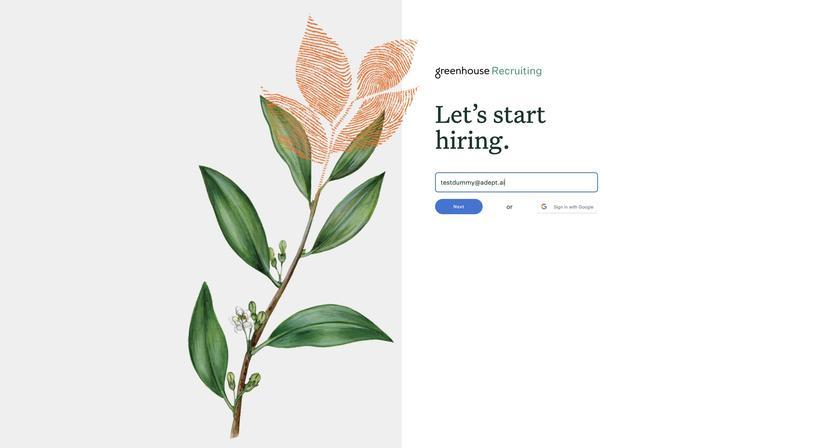 Task type: describe. For each thing, give the bounding box(es) containing it.
start
[[493, 98, 546, 130]]



Task type: locate. For each thing, give the bounding box(es) containing it.
let's start hiring.
[[435, 98, 546, 156]]

hiring.
[[435, 124, 511, 156]]

next
[[454, 204, 465, 210]]

Email email field
[[435, 173, 598, 193]]

or
[[507, 203, 513, 211]]

let's
[[435, 98, 488, 130]]

next button
[[435, 199, 483, 215]]



Task type: vqa. For each thing, say whether or not it's contained in the screenshot.
Email "email field"
yes



